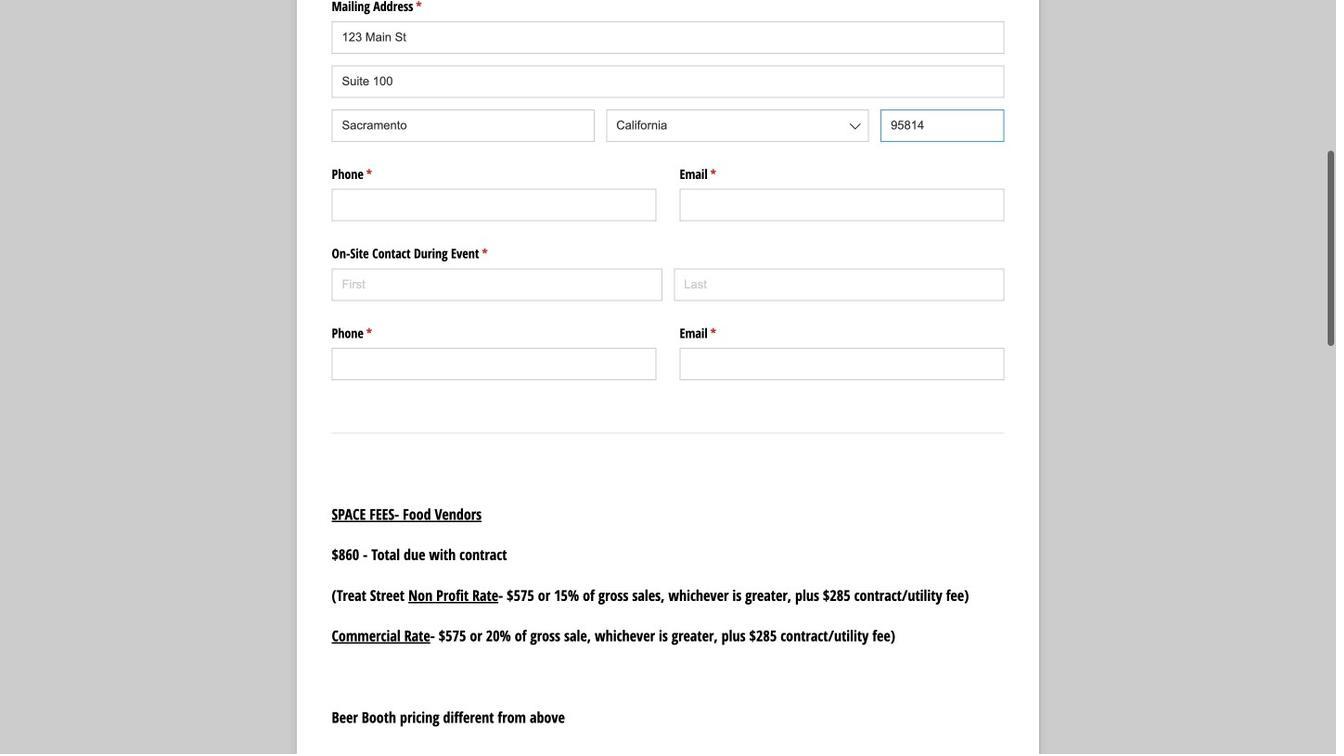 Task type: locate. For each thing, give the bounding box(es) containing it.
Last text field
[[674, 269, 1005, 301]]

None text field
[[332, 189, 657, 221], [680, 189, 1005, 221], [332, 348, 657, 381], [680, 348, 1005, 381], [332, 189, 657, 221], [680, 189, 1005, 221], [332, 348, 657, 381], [680, 348, 1005, 381]]

Address Line 1 text field
[[332, 21, 1005, 54]]



Task type: vqa. For each thing, say whether or not it's contained in the screenshot.
Zip Code text field
yes



Task type: describe. For each thing, give the bounding box(es) containing it.
Zip Code text field
[[881, 109, 1005, 142]]

Address Line 2 text field
[[332, 65, 1005, 98]]

First text field
[[332, 269, 663, 301]]

City text field
[[332, 109, 595, 142]]

State text field
[[606, 109, 869, 142]]



